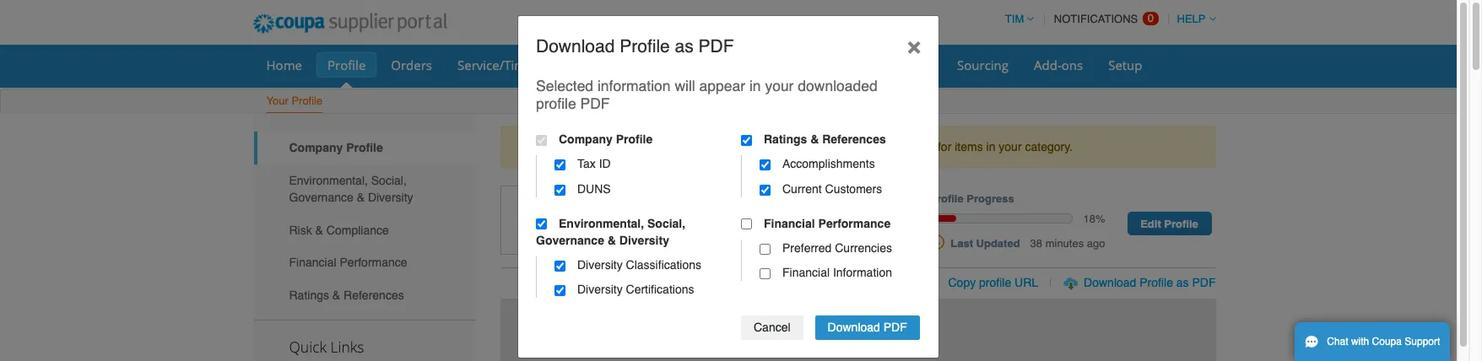Task type: describe. For each thing, give the bounding box(es) containing it.
ons
[[1062, 57, 1083, 73]]

financial up preferred
[[764, 217, 815, 230]]

0 horizontal spatial ratings & references
[[289, 289, 404, 302]]

environmental, social, governance & diversity link
[[254, 164, 475, 214]]

quick
[[289, 337, 327, 357]]

tax
[[577, 157, 596, 171]]

company profile link
[[254, 132, 475, 164]]

currencies
[[835, 241, 892, 255]]

ratings & references link
[[254, 279, 475, 312]]

as inside button
[[1177, 276, 1189, 290]]

0 vertical spatial governance
[[289, 191, 354, 204]]

last updated
[[951, 237, 1020, 250]]

sourcing
[[957, 57, 1009, 73]]

download profile as pdf inside the 'tim burton enterprises' "banner"
[[1084, 276, 1216, 290]]

certifications
[[626, 283, 694, 297]]

will
[[675, 78, 695, 95]]

tim
[[586, 205, 624, 232]]

company inside × dialog
[[559, 133, 613, 146]]

ratings inside × dialog
[[764, 133, 807, 146]]

× button
[[890, 16, 939, 75]]

profile inside button
[[1140, 276, 1173, 290]]

that
[[854, 140, 874, 154]]

diversity up risk & compliance link
[[368, 191, 413, 204]]

information
[[833, 266, 892, 280]]

& right risk
[[315, 223, 323, 237]]

risk
[[289, 223, 312, 237]]

complete
[[552, 140, 603, 154]]

cancel
[[754, 321, 791, 334]]

sourcing link
[[946, 52, 1020, 78]]

diversity classifications
[[577, 258, 702, 272]]

risk & compliance
[[289, 223, 389, 237]]

chat
[[1327, 336, 1349, 348]]

looking
[[897, 140, 935, 154]]

sheets
[[537, 57, 576, 73]]

profile progress
[[930, 193, 1015, 205]]

× dialog
[[518, 15, 940, 359]]

cancel button
[[741, 316, 803, 340]]

downloaded
[[798, 78, 878, 95]]

burton
[[631, 205, 701, 232]]

your inside selected information will appear in your downloaded profile pdf
[[765, 78, 794, 95]]

for
[[938, 140, 952, 154]]

environmental, social, governance & diversity inside × dialog
[[536, 217, 686, 247]]

your profile link
[[266, 91, 324, 113]]

pdf up appear
[[699, 36, 734, 56]]

category.
[[1025, 140, 1073, 154]]

financial inside "link"
[[289, 256, 336, 270]]

progress
[[967, 193, 1015, 205]]

& down the financial performance "link"
[[333, 289, 340, 302]]

18%
[[1084, 213, 1106, 225]]

quick links
[[289, 337, 364, 357]]

& down tim
[[608, 234, 616, 247]]

orders link
[[380, 52, 443, 78]]

add-ons link
[[1023, 52, 1094, 78]]

0 horizontal spatial social,
[[371, 174, 407, 187]]

preferred currencies
[[783, 241, 892, 255]]

tax id
[[577, 157, 611, 171]]

support
[[1405, 336, 1441, 348]]

edit
[[1141, 218, 1161, 231]]

add-ons
[[1034, 57, 1083, 73]]

preferred
[[783, 241, 832, 255]]

selected information will appear in your downloaded profile pdf
[[536, 78, 878, 112]]

in inside selected information will appear in your downloaded profile pdf
[[750, 78, 761, 95]]

diversity up the diversity classifications
[[620, 234, 669, 247]]

complete your profile to get discovered by coupa buyers that are looking for items in your category.
[[552, 140, 1073, 154]]

selected
[[536, 78, 594, 95]]

service/time
[[458, 57, 533, 73]]

ago
[[1087, 237, 1106, 250]]

38 minutes ago
[[1030, 237, 1106, 250]]

social, inside × dialog
[[648, 217, 686, 230]]

duns
[[577, 182, 611, 196]]

accomplishments
[[783, 157, 875, 171]]

financial performance link
[[254, 246, 475, 279]]

coupa inside button
[[1372, 336, 1402, 348]]

your
[[266, 95, 289, 107]]

service/time sheets
[[458, 57, 576, 73]]

download profile as pdf button
[[1084, 274, 1216, 291]]

tim burton enterprises
[[586, 205, 827, 232]]

current customers
[[783, 182, 882, 196]]

copy profile url button
[[949, 274, 1039, 291]]

download for download profile as pdf button at right bottom
[[1084, 276, 1137, 290]]

your profile
[[266, 95, 323, 107]]

38
[[1030, 237, 1043, 250]]

download for download pdf link
[[828, 321, 880, 334]]

current
[[783, 182, 822, 196]]

environmental, inside environmental, social, governance & diversity link
[[289, 174, 368, 187]]



Task type: vqa. For each thing, say whether or not it's contained in the screenshot.
can within the . The Coupa Advantage team will get back to you if we believe your company is a good fit for the Coupa Advantage program and can meet all of the above minimum requirements.
no



Task type: locate. For each thing, give the bounding box(es) containing it.
environmental, down company profile link
[[289, 174, 368, 187]]

orders
[[391, 57, 432, 73]]

company down 'your profile' link
[[289, 141, 343, 155]]

discovered
[[701, 140, 758, 154]]

1 horizontal spatial download
[[828, 321, 880, 334]]

company up tax
[[559, 133, 613, 146]]

in inside alert
[[987, 140, 996, 154]]

ratings & references
[[764, 133, 886, 146], [289, 289, 404, 302]]

pdf down preview
[[884, 321, 907, 334]]

2 horizontal spatial your
[[999, 140, 1022, 154]]

profile inside selected information will appear in your downloaded profile pdf
[[536, 95, 576, 112]]

pdf
[[699, 36, 734, 56], [580, 95, 610, 112], [1193, 276, 1216, 290], [884, 321, 907, 334]]

environmental, down duns
[[559, 217, 644, 230]]

1 horizontal spatial governance
[[536, 234, 604, 247]]

0 vertical spatial profile
[[536, 95, 576, 112]]

1 vertical spatial coupa
[[1372, 336, 1402, 348]]

customers
[[825, 182, 882, 196]]

social, down company profile link
[[371, 174, 407, 187]]

pdf inside selected information will appear in your downloaded profile pdf
[[580, 95, 610, 112]]

1 horizontal spatial your
[[765, 78, 794, 95]]

edit profile
[[1141, 218, 1199, 231]]

by
[[761, 140, 774, 154]]

environmental,
[[289, 174, 368, 187], [559, 217, 644, 230]]

2 vertical spatial profile
[[979, 276, 1012, 290]]

download
[[536, 36, 615, 56], [1084, 276, 1137, 290], [828, 321, 880, 334]]

updated
[[976, 237, 1020, 250]]

environmental, social, governance & diversity
[[289, 174, 413, 204], [536, 217, 686, 247]]

copy
[[949, 276, 976, 290]]

download profile as pdf
[[536, 36, 734, 56], [1084, 276, 1216, 290]]

coupa right by
[[777, 140, 812, 154]]

1 vertical spatial environmental, social, governance & diversity
[[536, 217, 686, 247]]

profile preview
[[847, 276, 924, 290]]

2 horizontal spatial download
[[1084, 276, 1137, 290]]

are
[[877, 140, 894, 154]]

1 vertical spatial ratings & references
[[289, 289, 404, 302]]

references
[[822, 133, 886, 146], [344, 289, 404, 302]]

coupa supplier portal image
[[241, 3, 459, 45]]

get
[[681, 140, 697, 154]]

background image
[[501, 299, 1216, 361]]

download profile as pdf down edit
[[1084, 276, 1216, 290]]

enterprises
[[707, 205, 827, 232]]

profile left to
[[632, 140, 665, 154]]

1 vertical spatial financial performance
[[289, 256, 407, 270]]

0 horizontal spatial company
[[289, 141, 343, 155]]

chat with coupa support
[[1327, 336, 1441, 348]]

diversity certifications
[[577, 283, 694, 297]]

1 horizontal spatial ratings & references
[[764, 133, 886, 146]]

download inside button
[[1084, 276, 1137, 290]]

0 horizontal spatial references
[[344, 289, 404, 302]]

download pdf link
[[815, 316, 920, 340]]

1 horizontal spatial coupa
[[1372, 336, 1402, 348]]

company profile inside × dialog
[[559, 133, 653, 146]]

0 horizontal spatial coupa
[[777, 140, 812, 154]]

in right appear
[[750, 78, 761, 95]]

as up will
[[675, 36, 694, 56]]

1 horizontal spatial profile
[[632, 140, 665, 154]]

url
[[1015, 276, 1039, 290]]

1 horizontal spatial in
[[987, 140, 996, 154]]

1 vertical spatial as
[[1177, 276, 1189, 290]]

& up compliance
[[357, 191, 365, 204]]

add-
[[1034, 57, 1062, 73]]

diversity down the diversity classifications
[[577, 283, 623, 297]]

governance down tim
[[536, 234, 604, 247]]

0 vertical spatial download
[[536, 36, 615, 56]]

financial information
[[783, 266, 892, 280]]

performance up ratings & references link
[[340, 256, 407, 270]]

financial performance inside × dialog
[[764, 217, 891, 230]]

0 horizontal spatial company profile
[[289, 141, 383, 155]]

financial performance down risk & compliance
[[289, 256, 407, 270]]

social, up classifications
[[648, 217, 686, 230]]

ratings up the quick
[[289, 289, 329, 302]]

performance inside × dialog
[[819, 217, 891, 230]]

references inside × dialog
[[822, 133, 886, 146]]

performance inside "link"
[[340, 256, 407, 270]]

1 vertical spatial in
[[987, 140, 996, 154]]

edit profile link
[[1128, 212, 1212, 236]]

ratings & references down the financial performance "link"
[[289, 289, 404, 302]]

environmental, social, governance & diversity up compliance
[[289, 174, 413, 204]]

social,
[[371, 174, 407, 187], [648, 217, 686, 230]]

1 horizontal spatial company profile
[[559, 133, 653, 146]]

1 horizontal spatial social,
[[648, 217, 686, 230]]

0 vertical spatial environmental, social, governance & diversity
[[289, 174, 413, 204]]

appear
[[700, 78, 746, 95]]

setup
[[1109, 57, 1143, 73]]

financial down preferred
[[783, 266, 830, 280]]

1 horizontal spatial download profile as pdf
[[1084, 276, 1216, 290]]

company profile
[[559, 133, 653, 146], [289, 141, 383, 155]]

1 horizontal spatial financial performance
[[764, 217, 891, 230]]

tim burton enterprises banner
[[501, 186, 1216, 361]]

information
[[598, 78, 671, 95]]

& up accomplishments on the right top of the page
[[811, 133, 819, 146]]

pdf down selected
[[580, 95, 610, 112]]

0 horizontal spatial governance
[[289, 191, 354, 204]]

download profile as pdf inside × dialog
[[536, 36, 734, 56]]

governance up risk & compliance
[[289, 191, 354, 204]]

0 vertical spatial ratings & references
[[764, 133, 886, 146]]

pdf inside button
[[1193, 276, 1216, 290]]

profile link
[[317, 52, 377, 78]]

complete your profile to get discovered by coupa buyers that are looking for items in your category. alert
[[501, 126, 1216, 168]]

preview
[[883, 276, 924, 290]]

items
[[955, 140, 983, 154]]

pdf down the edit profile
[[1193, 276, 1216, 290]]

1 horizontal spatial references
[[822, 133, 886, 146]]

as
[[675, 36, 694, 56], [1177, 276, 1189, 290]]

financial down risk
[[289, 256, 336, 270]]

1 vertical spatial download profile as pdf
[[1084, 276, 1216, 290]]

0 vertical spatial performance
[[819, 217, 891, 230]]

minutes
[[1046, 237, 1084, 250]]

0 horizontal spatial in
[[750, 78, 761, 95]]

financial performance up preferred currencies
[[764, 217, 891, 230]]

copy profile url
[[949, 276, 1039, 290]]

download down the profile preview link
[[828, 321, 880, 334]]

0 vertical spatial financial performance
[[764, 217, 891, 230]]

None checkbox
[[536, 135, 547, 146], [555, 160, 566, 171], [760, 160, 771, 171], [555, 184, 566, 195], [760, 184, 771, 195], [760, 244, 771, 255], [555, 285, 566, 296], [536, 135, 547, 146], [555, 160, 566, 171], [760, 160, 771, 171], [555, 184, 566, 195], [760, 184, 771, 195], [760, 244, 771, 255], [555, 285, 566, 296]]

0 horizontal spatial download profile as pdf
[[536, 36, 734, 56]]

your
[[765, 78, 794, 95], [606, 140, 629, 154], [999, 140, 1022, 154]]

1 vertical spatial ratings
[[289, 289, 329, 302]]

performance up the currencies in the right of the page
[[819, 217, 891, 230]]

1 vertical spatial environmental,
[[559, 217, 644, 230]]

financial
[[764, 217, 815, 230], [289, 256, 336, 270], [783, 266, 830, 280]]

1 vertical spatial performance
[[340, 256, 407, 270]]

coupa
[[777, 140, 812, 154], [1372, 336, 1402, 348]]

governance
[[289, 191, 354, 204], [536, 234, 604, 247]]

0 vertical spatial ratings
[[764, 133, 807, 146]]

as inside × dialog
[[675, 36, 694, 56]]

company profile up id
[[559, 133, 653, 146]]

profile preview link
[[847, 276, 924, 290]]

profile inside alert
[[632, 140, 665, 154]]

download up sheets
[[536, 36, 615, 56]]

0 vertical spatial download profile as pdf
[[536, 36, 734, 56]]

ratings & references up accomplishments on the right top of the page
[[764, 133, 886, 146]]

references up accomplishments on the right top of the page
[[822, 133, 886, 146]]

0 horizontal spatial financial performance
[[289, 256, 407, 270]]

classifications
[[626, 258, 702, 272]]

links
[[331, 337, 364, 357]]

tim burton enterprises image
[[501, 186, 568, 255]]

diversity up diversity certifications
[[577, 258, 623, 272]]

0 horizontal spatial environmental, social, governance & diversity
[[289, 174, 413, 204]]

0 vertical spatial coupa
[[777, 140, 812, 154]]

1 vertical spatial governance
[[536, 234, 604, 247]]

company
[[559, 133, 613, 146], [289, 141, 343, 155]]

1 horizontal spatial as
[[1177, 276, 1189, 290]]

0 vertical spatial as
[[675, 36, 694, 56]]

home link
[[255, 52, 313, 78]]

environmental, inside × dialog
[[559, 217, 644, 230]]

with
[[1352, 336, 1370, 348]]

your up id
[[606, 140, 629, 154]]

0 horizontal spatial profile
[[536, 95, 576, 112]]

governance inside × dialog
[[536, 234, 604, 247]]

1 vertical spatial download
[[1084, 276, 1137, 290]]

in right items
[[987, 140, 996, 154]]

profile
[[620, 36, 670, 56], [328, 57, 366, 73], [292, 95, 323, 107], [616, 133, 653, 146], [346, 141, 383, 155], [930, 193, 964, 205], [1165, 218, 1199, 231], [847, 276, 880, 290], [1140, 276, 1173, 290]]

0 vertical spatial environmental,
[[289, 174, 368, 187]]

1 vertical spatial references
[[344, 289, 404, 302]]

0 horizontal spatial as
[[675, 36, 694, 56]]

0 vertical spatial references
[[822, 133, 886, 146]]

0 horizontal spatial performance
[[340, 256, 407, 270]]

in
[[750, 78, 761, 95], [987, 140, 996, 154]]

1 horizontal spatial ratings
[[764, 133, 807, 146]]

ratings & references inside × dialog
[[764, 133, 886, 146]]

2 horizontal spatial profile
[[979, 276, 1012, 290]]

ratings
[[764, 133, 807, 146], [289, 289, 329, 302]]

home
[[266, 57, 302, 73]]

last
[[951, 237, 973, 250]]

download down the 'ago'
[[1084, 276, 1137, 290]]

1 vertical spatial social,
[[648, 217, 686, 230]]

references down the financial performance "link"
[[344, 289, 404, 302]]

1 vertical spatial profile
[[632, 140, 665, 154]]

risk & compliance link
[[254, 214, 475, 246]]

environmental, social, governance & diversity up the diversity classifications
[[536, 217, 686, 247]]

chat with coupa support button
[[1295, 323, 1451, 361]]

id
[[599, 157, 611, 171]]

2 vertical spatial download
[[828, 321, 880, 334]]

1 horizontal spatial company
[[559, 133, 613, 146]]

0 horizontal spatial ratings
[[289, 289, 329, 302]]

coupa right with in the bottom of the page
[[1372, 336, 1402, 348]]

as down the edit profile
[[1177, 276, 1189, 290]]

performance
[[819, 217, 891, 230], [340, 256, 407, 270]]

profile inside button
[[979, 276, 1012, 290]]

profile down selected
[[536, 95, 576, 112]]

setup link
[[1098, 52, 1154, 78]]

0 horizontal spatial environmental,
[[289, 174, 368, 187]]

0 vertical spatial in
[[750, 78, 761, 95]]

coupa inside alert
[[777, 140, 812, 154]]

download profile as pdf up information
[[536, 36, 734, 56]]

buyers
[[815, 140, 851, 154]]

1 horizontal spatial performance
[[819, 217, 891, 230]]

×
[[907, 32, 921, 59]]

1 horizontal spatial environmental, social, governance & diversity
[[536, 217, 686, 247]]

1 horizontal spatial environmental,
[[559, 217, 644, 230]]

ratings left buyers on the top right
[[764, 133, 807, 146]]

0 horizontal spatial download
[[536, 36, 615, 56]]

to
[[668, 140, 678, 154]]

compliance
[[327, 223, 389, 237]]

your left category.
[[999, 140, 1022, 154]]

financial performance inside "link"
[[289, 256, 407, 270]]

financial performance
[[764, 217, 891, 230], [289, 256, 407, 270]]

company profile up environmental, social, governance & diversity link on the left of page
[[289, 141, 383, 155]]

diversity
[[368, 191, 413, 204], [620, 234, 669, 247], [577, 258, 623, 272], [577, 283, 623, 297]]

profile left url at right bottom
[[979, 276, 1012, 290]]

None checkbox
[[741, 135, 752, 146], [536, 219, 547, 230], [741, 219, 752, 230], [555, 261, 566, 272], [760, 269, 771, 280], [741, 135, 752, 146], [536, 219, 547, 230], [741, 219, 752, 230], [555, 261, 566, 272], [760, 269, 771, 280]]

0 horizontal spatial your
[[606, 140, 629, 154]]

download pdf
[[828, 321, 907, 334]]

your right appear
[[765, 78, 794, 95]]

0 vertical spatial social,
[[371, 174, 407, 187]]

service/time sheets link
[[447, 52, 587, 78]]



